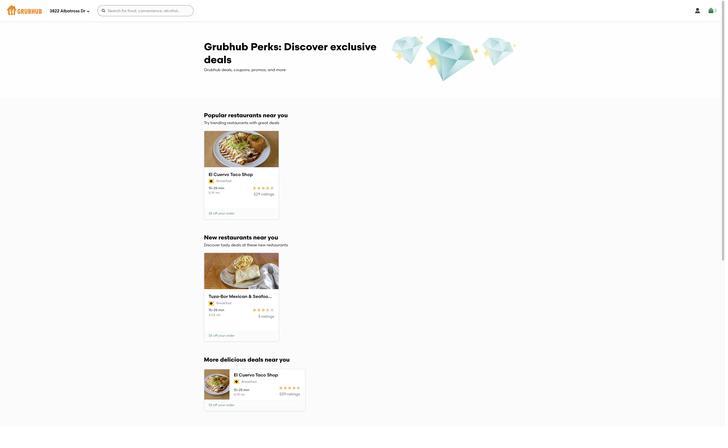 Task type: vqa. For each thing, say whether or not it's contained in the screenshot.
'Nw'
no



Task type: locate. For each thing, give the bounding box(es) containing it.
deals right great at left top
[[269, 121, 279, 125]]

0 vertical spatial 529 ratings
[[254, 192, 274, 197]]

2 vertical spatial ratings
[[287, 392, 300, 397]]

3 for 3
[[715, 8, 717, 13]]

1 vertical spatial subscription pass image
[[209, 301, 214, 306]]

with
[[250, 121, 257, 125]]

breakfast
[[217, 179, 232, 183], [217, 301, 232, 305], [242, 380, 257, 384]]

0 horizontal spatial 15–25 min 0.19 mi
[[209, 186, 224, 195]]

min
[[218, 186, 224, 190], [218, 308, 224, 312], [244, 388, 250, 392]]

3 off from the top
[[213, 403, 217, 407]]

0 vertical spatial taco
[[230, 172, 241, 177]]

1 vertical spatial 15–25 min 0.19 mi
[[234, 388, 250, 397]]

2 $5 off your order from the top
[[209, 334, 235, 338]]

0 horizontal spatial 529 ratings
[[254, 192, 274, 197]]

coupons,
[[234, 68, 251, 72]]

discover
[[284, 41, 328, 53], [204, 243, 220, 248]]

1 vertical spatial el cuervo taco shop link
[[234, 372, 301, 378]]

off for popular
[[213, 211, 217, 215]]

el
[[209, 172, 213, 177], [234, 373, 238, 378]]

0 vertical spatial 0.19
[[209, 191, 215, 195]]

seafood
[[253, 294, 271, 299]]

1 off from the top
[[213, 211, 217, 215]]

1 $5 off your order from the top
[[209, 211, 235, 215]]

restaurants right new
[[267, 243, 288, 248]]

1 your from the top
[[218, 211, 225, 215]]

el cuervo taco shop logo image
[[204, 131, 279, 168], [204, 369, 230, 400]]

2 vertical spatial breakfast
[[242, 380, 257, 384]]

0 horizontal spatial 529
[[254, 192, 261, 197]]

1 vertical spatial ratings
[[261, 314, 274, 319]]

1 vertical spatial 3
[[258, 314, 261, 319]]

2 vertical spatial your
[[218, 403, 225, 407]]

0 horizontal spatial shop
[[242, 172, 253, 177]]

near for new restaurants near you
[[253, 234, 267, 241]]

restaurants
[[228, 112, 262, 119], [227, 121, 249, 125], [219, 234, 252, 241], [267, 243, 288, 248]]

0 vertical spatial min
[[218, 186, 224, 190]]

grubhub up deals,
[[204, 41, 248, 53]]

15–25
[[209, 186, 218, 190], [209, 308, 218, 312], [234, 388, 243, 392]]

0 horizontal spatial taco
[[230, 172, 241, 177]]

taco for popular subscription pass image
[[230, 172, 241, 177]]

3 button
[[708, 6, 717, 16]]

breakfast for new
[[217, 301, 232, 305]]

1 horizontal spatial cuervo
[[239, 373, 255, 378]]

1 horizontal spatial 15–25 min 0.19 mi
[[234, 388, 250, 397]]

3
[[715, 8, 717, 13], [258, 314, 261, 319]]

more
[[204, 356, 219, 363]]

0 vertical spatial mi
[[216, 191, 220, 195]]

el cuervo taco shop link
[[209, 172, 274, 178], [234, 372, 301, 378]]

main navigation navigation
[[0, 0, 721, 21]]

0 horizontal spatial 0.19
[[209, 191, 215, 195]]

el cuervo taco shop link for popular subscription pass image
[[209, 172, 274, 178]]

restaurants left with
[[227, 121, 249, 125]]

1 vertical spatial cuervo
[[239, 373, 255, 378]]

taco
[[230, 172, 241, 177], [256, 373, 266, 378]]

0.19
[[209, 191, 215, 195], [234, 393, 240, 397]]

popular
[[204, 112, 227, 119]]

near inside popular restaurants near you try trending restaurants with great deals
[[263, 112, 276, 119]]

popular restaurants near you try trending restaurants with great deals
[[204, 112, 288, 125]]

at
[[242, 243, 246, 248]]

1 horizontal spatial taco
[[256, 373, 266, 378]]

near for popular restaurants near you
[[263, 112, 276, 119]]

0 horizontal spatial cuervo
[[214, 172, 229, 177]]

2 vertical spatial $5
[[209, 403, 212, 407]]

1 horizontal spatial 0.19
[[234, 393, 240, 397]]

el cuervo taco shop logo image for el cuervo taco shop link related to popular subscription pass image
[[204, 131, 279, 168]]

your
[[218, 211, 225, 215], [218, 334, 225, 338], [218, 403, 225, 407]]

1 vertical spatial taco
[[256, 373, 266, 378]]

529 for el cuervo taco shop link related to popular subscription pass image
[[254, 192, 261, 197]]

albatross
[[60, 8, 80, 13]]

coupon deals image
[[391, 35, 517, 84]]

2 vertical spatial you
[[280, 356, 290, 363]]

1 vertical spatial near
[[253, 234, 267, 241]]

more delicious deals near you
[[204, 356, 290, 363]]

shop for subscription pass image to the bottom
[[267, 373, 278, 378]]

2 horizontal spatial svg image
[[695, 7, 701, 14]]

4.53
[[209, 313, 215, 317]]

0 horizontal spatial 3
[[258, 314, 261, 319]]

subscription pass image
[[209, 179, 214, 183], [209, 301, 214, 306], [234, 380, 240, 384]]

0 vertical spatial 3
[[715, 8, 717, 13]]

15–25 min 4.53 mi
[[209, 308, 224, 317]]

529
[[254, 192, 261, 197], [280, 392, 286, 397]]

1 vertical spatial shop
[[267, 373, 278, 378]]

3 $5 off your order from the top
[[209, 403, 235, 407]]

1 vertical spatial el
[[234, 373, 238, 378]]

0 vertical spatial cuervo
[[214, 172, 229, 177]]

your for new
[[218, 334, 225, 338]]

1 vertical spatial off
[[213, 334, 217, 338]]

1 vertical spatial your
[[218, 334, 225, 338]]

0 vertical spatial $5
[[209, 211, 212, 215]]

1 grubhub from the top
[[204, 41, 248, 53]]

0 vertical spatial 529
[[254, 192, 261, 197]]

el cuervo taco shop link for subscription pass image to the bottom
[[234, 372, 301, 378]]

you
[[278, 112, 288, 119], [268, 234, 278, 241], [280, 356, 290, 363]]

0 vertical spatial el cuervo taco shop
[[209, 172, 253, 177]]

0 vertical spatial your
[[218, 211, 225, 215]]

exclusive
[[330, 41, 377, 53]]

529 ratings
[[254, 192, 274, 197], [280, 392, 300, 397]]

3 inside button
[[715, 8, 717, 13]]

0 vertical spatial shop
[[242, 172, 253, 177]]

order
[[226, 211, 235, 215], [226, 334, 235, 338], [226, 403, 235, 407]]

deals inside "grubhub perks: discover exclusive deals grubhub deals, coupons, promos, and more"
[[204, 54, 232, 66]]

grubhub left deals,
[[204, 68, 221, 72]]

0 horizontal spatial discover
[[204, 243, 220, 248]]

15–25 min 0.19 mi
[[209, 186, 224, 195], [234, 388, 250, 397]]

deals left at
[[231, 243, 241, 248]]

1 vertical spatial min
[[218, 308, 224, 312]]

these
[[247, 243, 257, 248]]

2 vertical spatial $5 off your order
[[209, 403, 235, 407]]

$5 off your order
[[209, 211, 235, 215], [209, 334, 235, 338], [209, 403, 235, 407]]

1 vertical spatial breakfast
[[217, 301, 232, 305]]

shop for popular subscription pass image
[[242, 172, 253, 177]]

1 vertical spatial 0.19
[[234, 393, 240, 397]]

1 horizontal spatial 529
[[280, 392, 286, 397]]

el cuervo taco shop
[[209, 172, 253, 177], [234, 373, 278, 378]]

$5
[[209, 211, 212, 215], [209, 334, 212, 338], [209, 403, 212, 407]]

1 horizontal spatial 3
[[715, 8, 717, 13]]

grubhub
[[204, 41, 248, 53], [204, 68, 221, 72]]

15–25 min 0.19 mi for subscription pass image to the bottom
[[234, 388, 250, 397]]

1 vertical spatial discover
[[204, 243, 220, 248]]

2 vertical spatial subscription pass image
[[234, 380, 240, 384]]

1 horizontal spatial discover
[[284, 41, 328, 53]]

mi inside 15–25 min 4.53 mi
[[216, 313, 220, 317]]

1 vertical spatial $5
[[209, 334, 212, 338]]

trending
[[211, 121, 226, 125]]

0 vertical spatial 15–25
[[209, 186, 218, 190]]

2 off from the top
[[213, 334, 217, 338]]

0 vertical spatial subscription pass image
[[209, 179, 214, 183]]

2 vertical spatial off
[[213, 403, 217, 407]]

discover inside "grubhub perks: discover exclusive deals grubhub deals, coupons, promos, and more"
[[284, 41, 328, 53]]

15–25 inside 15–25 min 4.53 mi
[[209, 308, 218, 312]]

2 order from the top
[[226, 334, 235, 338]]

2 vertical spatial near
[[265, 356, 278, 363]]

15–25 min 0.19 mi for popular subscription pass image
[[209, 186, 224, 195]]

2 your from the top
[[218, 334, 225, 338]]

1 $5 from the top
[[209, 211, 212, 215]]

0 vertical spatial 15–25 min 0.19 mi
[[209, 186, 224, 195]]

svg image
[[708, 7, 715, 14]]

deals
[[204, 54, 232, 66], [269, 121, 279, 125], [231, 243, 241, 248], [248, 356, 263, 363]]

near
[[263, 112, 276, 119], [253, 234, 267, 241], [265, 356, 278, 363]]

cuervo for subscription pass image to the bottom
[[239, 373, 255, 378]]

more
[[276, 68, 286, 72]]

svg image
[[695, 7, 701, 14], [101, 9, 106, 13], [87, 9, 90, 13]]

0 vertical spatial order
[[226, 211, 235, 215]]

0 horizontal spatial svg image
[[87, 9, 90, 13]]

mi
[[216, 191, 220, 195], [216, 313, 220, 317], [241, 393, 245, 397]]

0 vertical spatial near
[[263, 112, 276, 119]]

0 vertical spatial off
[[213, 211, 217, 215]]

0 vertical spatial you
[[278, 112, 288, 119]]

el cuervo taco shop for popular subscription pass image
[[209, 172, 253, 177]]

0 vertical spatial $5 off your order
[[209, 211, 235, 215]]

2 $5 from the top
[[209, 334, 212, 338]]

2 vertical spatial 15–25
[[234, 388, 243, 392]]

1 horizontal spatial 529 ratings
[[280, 392, 300, 397]]

1 vertical spatial mi
[[216, 313, 220, 317]]

0 vertical spatial discover
[[284, 41, 328, 53]]

2 vertical spatial order
[[226, 403, 235, 407]]

1 vertical spatial 15–25
[[209, 308, 218, 312]]

1 vertical spatial order
[[226, 334, 235, 338]]

order for popular
[[226, 211, 235, 215]]

1 vertical spatial grubhub
[[204, 68, 221, 72]]

1 horizontal spatial el
[[234, 373, 238, 378]]

1 vertical spatial el cuervo taco shop
[[234, 373, 278, 378]]

0 horizontal spatial el
[[209, 172, 213, 177]]

1 vertical spatial $5 off your order
[[209, 334, 235, 338]]

off
[[213, 211, 217, 215], [213, 334, 217, 338], [213, 403, 217, 407]]

shop
[[242, 172, 253, 177], [267, 373, 278, 378]]

breakfast for popular
[[217, 179, 232, 183]]

new
[[204, 234, 217, 241]]

you inside new restaurants near you discover tasty deals at these new restaurants
[[268, 234, 278, 241]]

0 vertical spatial ratings
[[261, 192, 274, 197]]

min inside 15–25 min 4.53 mi
[[218, 308, 224, 312]]

deals inside popular restaurants near you try trending restaurants with great deals
[[269, 121, 279, 125]]

&
[[249, 294, 252, 299]]

subscription pass image for new
[[209, 301, 214, 306]]

mi for new
[[216, 313, 220, 317]]

1 horizontal spatial shop
[[267, 373, 278, 378]]

0 vertical spatial grubhub
[[204, 41, 248, 53]]

0 vertical spatial breakfast
[[217, 179, 232, 183]]

perks:
[[251, 41, 282, 53]]

cuervo
[[214, 172, 229, 177], [239, 373, 255, 378]]

1 vertical spatial 529 ratings
[[280, 392, 300, 397]]

ratings
[[261, 192, 274, 197], [261, 314, 274, 319], [287, 392, 300, 397]]

near inside new restaurants near you discover tasty deals at these new restaurants
[[253, 234, 267, 241]]

1 order from the top
[[226, 211, 235, 215]]

deals up deals,
[[204, 54, 232, 66]]

star icon image
[[252, 186, 257, 190], [257, 186, 261, 190], [261, 186, 266, 190], [266, 186, 270, 190], [270, 186, 274, 190], [270, 186, 274, 190], [252, 308, 257, 312], [257, 308, 261, 312], [261, 308, 266, 312], [266, 308, 270, 312], [266, 308, 270, 312], [270, 308, 274, 312], [279, 386, 283, 390], [283, 386, 288, 390], [288, 386, 292, 390], [292, 386, 297, 390], [297, 386, 301, 390], [297, 386, 301, 390]]

1 vertical spatial 529
[[280, 392, 286, 397]]

0 vertical spatial el cuervo taco shop logo image
[[204, 131, 279, 168]]

you inside popular restaurants near you try trending restaurants with great deals
[[278, 112, 288, 119]]

restaurants up with
[[228, 112, 262, 119]]

deals inside new restaurants near you discover tasty deals at these new restaurants
[[231, 243, 241, 248]]

1 vertical spatial you
[[268, 234, 278, 241]]

1 vertical spatial el cuervo taco shop logo image
[[204, 369, 230, 400]]

0 vertical spatial el cuervo taco shop link
[[209, 172, 274, 178]]

0 vertical spatial el
[[209, 172, 213, 177]]



Task type: describe. For each thing, give the bounding box(es) containing it.
dr
[[81, 8, 85, 13]]

your for popular
[[218, 211, 225, 215]]

tuza-bor mexican & seafood restaurant logo image
[[204, 253, 279, 290]]

529 for el cuervo taco shop link associated with subscription pass image to the bottom
[[280, 392, 286, 397]]

tasty
[[221, 243, 230, 248]]

2 grubhub from the top
[[204, 68, 221, 72]]

Search for food, convenience, alcohol... search field
[[98, 5, 194, 16]]

you for popular restaurants near you
[[278, 112, 288, 119]]

$5 off your order for new
[[209, 334, 235, 338]]

tuza-bor mexican & seafood restaurant
[[209, 294, 296, 299]]

1 horizontal spatial svg image
[[101, 9, 106, 13]]

3 for 3 ratings
[[258, 314, 261, 319]]

cuervo for popular subscription pass image
[[214, 172, 229, 177]]

ratings for new restaurants near you
[[261, 314, 274, 319]]

try
[[204, 121, 210, 125]]

$5 for popular
[[209, 211, 212, 215]]

el cuervo taco shop for subscription pass image to the bottom
[[234, 373, 278, 378]]

$5 for new
[[209, 334, 212, 338]]

you for new restaurants near you
[[268, 234, 278, 241]]

grubhub perks: discover exclusive deals grubhub deals, coupons, promos, and more
[[204, 41, 377, 72]]

order for new
[[226, 334, 235, 338]]

3 ratings
[[258, 314, 274, 319]]

el cuervo taco shop logo image for el cuervo taco shop link associated with subscription pass image to the bottom
[[204, 369, 230, 400]]

bor
[[221, 294, 228, 299]]

discover inside new restaurants near you discover tasty deals at these new restaurants
[[204, 243, 220, 248]]

new
[[258, 243, 266, 248]]

delicious
[[220, 356, 246, 363]]

2 vertical spatial min
[[244, 388, 250, 392]]

min for new
[[218, 308, 224, 312]]

3 $5 from the top
[[209, 403, 212, 407]]

and
[[268, 68, 275, 72]]

restaurants up at
[[219, 234, 252, 241]]

2 vertical spatial mi
[[241, 393, 245, 397]]

tuza-
[[209, 294, 221, 299]]

off for new
[[213, 334, 217, 338]]

great
[[258, 121, 268, 125]]

mi for popular
[[216, 191, 220, 195]]

promos,
[[252, 68, 267, 72]]

deals right delicious
[[248, 356, 263, 363]]

ratings for popular restaurants near you
[[261, 192, 274, 197]]

restaurant
[[272, 294, 296, 299]]

taco for subscription pass image to the bottom
[[256, 373, 266, 378]]

new restaurants near you discover tasty deals at these new restaurants
[[204, 234, 288, 248]]

deals,
[[222, 68, 233, 72]]

mexican
[[229, 294, 248, 299]]

15–25 for new
[[209, 308, 218, 312]]

tuza-bor mexican & seafood restaurant link
[[209, 294, 296, 300]]

el for el cuervo taco shop link associated with subscription pass image to the bottom
[[234, 373, 238, 378]]

3 order from the top
[[226, 403, 235, 407]]

0.19 for subscription pass image to the bottom
[[234, 393, 240, 397]]

subscription pass image for popular
[[209, 179, 214, 183]]

$5 off your order for popular
[[209, 211, 235, 215]]

3 your from the top
[[218, 403, 225, 407]]

3822 albatross dr
[[50, 8, 85, 13]]

3822
[[50, 8, 59, 13]]

0.19 for popular subscription pass image
[[209, 191, 215, 195]]

15–25 for popular
[[209, 186, 218, 190]]

el for el cuervo taco shop link related to popular subscription pass image
[[209, 172, 213, 177]]

min for popular
[[218, 186, 224, 190]]



